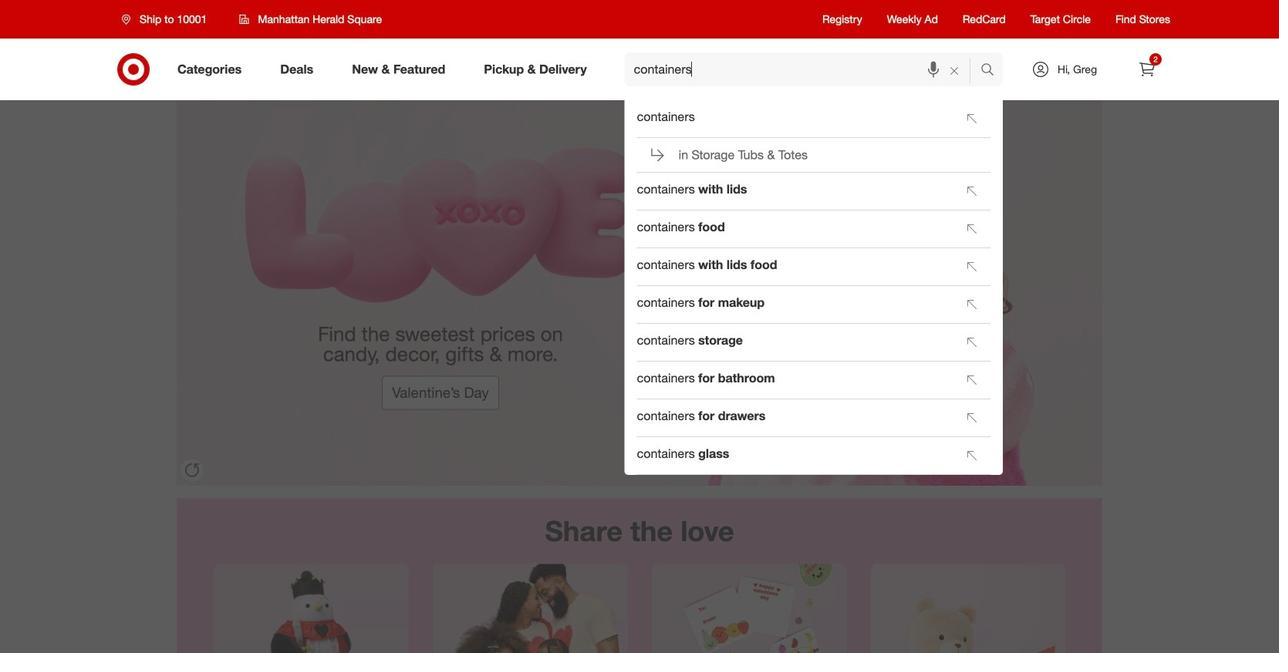 Task type: describe. For each thing, give the bounding box(es) containing it.
What can we help you find? suggestions appear below search field
[[625, 52, 985, 86]]



Task type: vqa. For each thing, say whether or not it's contained in the screenshot.
What can we help you find? suggestions appear below search box
yes



Task type: locate. For each thing, give the bounding box(es) containing it.
love image
[[177, 100, 1103, 486]]



